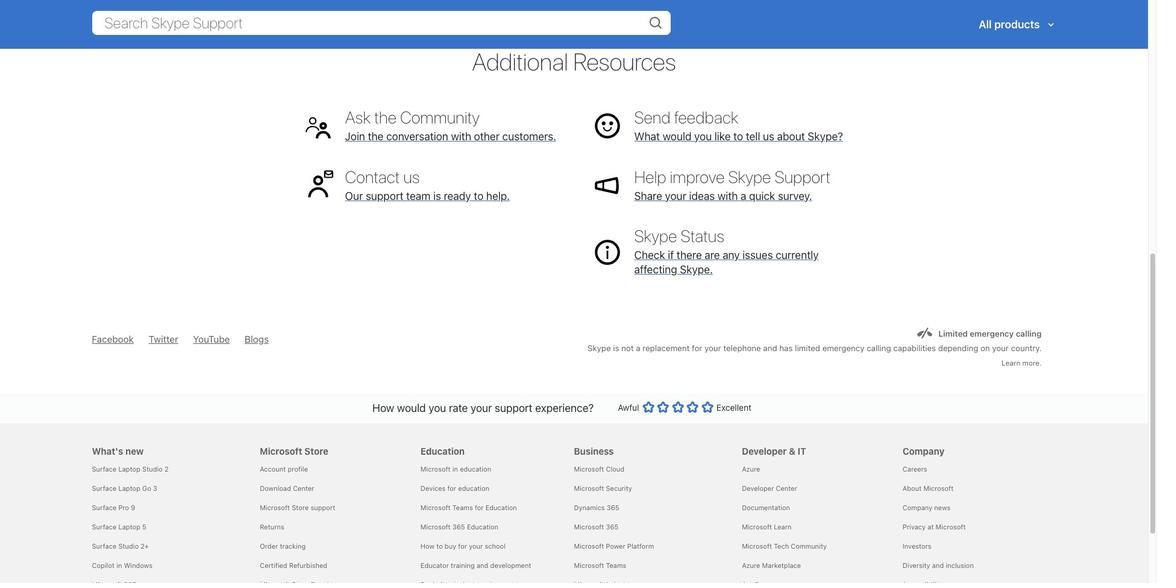 Task type: vqa. For each thing, say whether or not it's contained in the screenshot.
Our
yes



Task type: describe. For each thing, give the bounding box(es) containing it.
documentation
[[742, 504, 791, 512]]

skype inside limited emergency calling skype is not a replacement for your telephone and has limited emergency calling capabilities depending on your country. learn more.
[[588, 344, 611, 353]]

about microsoft link
[[903, 485, 954, 492]]

footer resource links element
[[35, 424, 1114, 584]]

microsoft cloud link
[[574, 465, 625, 473]]

youtube
[[193, 334, 230, 345]]

2+
[[141, 543, 149, 550]]

surface for surface laptop go 3
[[92, 485, 117, 492]]

surface for surface laptop studio 2
[[92, 465, 117, 473]]

security
[[606, 485, 632, 492]]

developer for developer center
[[742, 485, 775, 492]]

rate
[[449, 402, 468, 415]]

currently
[[776, 249, 819, 262]]

microsoft security link
[[574, 485, 632, 492]]

copilot in windows
[[92, 562, 153, 570]]

2 horizontal spatial support
[[495, 402, 533, 415]]

country.
[[1012, 344, 1042, 353]]

how for how would you rate your support experience?
[[373, 402, 395, 415]]

our
[[345, 190, 363, 202]]

your inside footer resource links element
[[469, 543, 483, 550]]

skype status check if there are any issues currently affecting skype.
[[635, 226, 819, 276]]

how to buy for your school link
[[421, 543, 506, 550]]

microsoft for microsoft power platform
[[574, 543, 604, 550]]

there
[[677, 249, 702, 262]]

0 vertical spatial emergency
[[970, 329, 1014, 339]]

company for company news
[[903, 504, 933, 512]]

are
[[705, 249, 720, 262]]

skype inside help improve skype support share your ideas with a quick survey.
[[729, 167, 772, 187]]

microsoft learn
[[742, 523, 792, 531]]

microsoft teams link
[[574, 562, 627, 570]]

what's new
[[92, 446, 144, 457]]

any
[[723, 249, 740, 262]]

microsoft for microsoft teams for education
[[421, 504, 451, 512]]

copilot
[[92, 562, 115, 570]]

tech
[[774, 543, 790, 550]]

for inside limited emergency calling skype is not a replacement for your telephone and has limited emergency calling capabilities depending on your country. learn more.
[[692, 344, 703, 353]]

learn inside footer resource links element
[[774, 523, 792, 531]]

youtube link
[[193, 334, 230, 345]]

about
[[778, 130, 806, 143]]

365 down security
[[607, 504, 620, 512]]

at
[[928, 523, 934, 531]]

to inside send feedback what would you like to tell us about skype?
[[734, 130, 744, 143]]

business heading
[[574, 424, 728, 460]]

microsoft for microsoft 365
[[574, 523, 604, 531]]

support inside footer resource links element
[[311, 504, 335, 512]]

devices for education link
[[421, 485, 490, 492]]

depending
[[939, 344, 979, 353]]

your inside help improve skype support share your ideas with a quick survey.
[[665, 190, 687, 202]]

share
[[635, 190, 663, 202]]

send
[[635, 107, 671, 127]]

contact
[[345, 167, 400, 187]]

excellent
[[717, 403, 752, 413]]

surface for surface pro 9
[[92, 504, 117, 512]]

microsoft for microsoft security
[[574, 485, 604, 492]]

microsoft power platform link
[[574, 543, 655, 550]]

surface laptop studio 2 link
[[92, 465, 169, 473]]

for right "buy"
[[459, 543, 467, 550]]

pro
[[118, 504, 129, 512]]

0 horizontal spatial and
[[477, 562, 489, 570]]

a inside help improve skype support share your ideas with a quick survey.
[[741, 190, 747, 202]]

dynamics 365
[[574, 504, 620, 512]]

microsoft store heading
[[260, 424, 406, 460]]

returns
[[260, 523, 285, 531]]

investors
[[903, 543, 932, 550]]

surface laptop studio 2
[[92, 465, 169, 473]]

2 option from the left
[[657, 401, 669, 413]]

0 vertical spatial studio
[[142, 465, 163, 473]]

surface for surface studio 2+
[[92, 543, 117, 550]]

returns link
[[260, 523, 285, 531]]

laptop for 5
[[118, 523, 140, 531]]

developer center
[[742, 485, 798, 492]]

limited
[[796, 344, 821, 353]]

how to buy for your school
[[421, 543, 506, 550]]

microsoft teams
[[574, 562, 627, 570]]

skype.
[[680, 264, 713, 276]]

devices
[[421, 485, 446, 492]]

azure marketplace
[[742, 562, 802, 570]]

support
[[775, 167, 831, 187]]

twitter
[[149, 334, 178, 345]]

community for the
[[400, 107, 480, 127]]

1 vertical spatial emergency
[[823, 344, 865, 353]]

microsoft learn link
[[742, 523, 792, 531]]

to inside footer resource links element
[[437, 543, 443, 550]]

company for company
[[903, 446, 945, 457]]

2 vertical spatial education
[[467, 523, 499, 531]]

surface studio 2+
[[92, 543, 149, 550]]

for right devices
[[448, 485, 457, 492]]

team
[[407, 190, 431, 202]]

skype?
[[808, 130, 844, 143]]

surface laptop 5 link
[[92, 523, 147, 531]]

investors link
[[903, 543, 932, 550]]

how for how to buy for your school
[[421, 543, 435, 550]]

skype inside skype status check if there are any issues currently affecting skype.
[[635, 226, 677, 246]]

certified
[[260, 562, 287, 570]]

2 horizontal spatial and
[[933, 562, 945, 570]]

is inside contact us our support team is ready to help.
[[434, 190, 441, 202]]

telephone
[[724, 344, 761, 353]]

education for microsoft in education
[[460, 465, 492, 473]]

learn more. link
[[1002, 359, 1042, 367]]

certified refurbished
[[260, 562, 328, 570]]

surface laptop 5
[[92, 523, 147, 531]]

conversation
[[387, 130, 449, 143]]

affecting
[[635, 264, 678, 276]]

education inside heading
[[421, 446, 465, 457]]

diversity
[[903, 562, 931, 570]]

microsoft for microsoft tech community
[[742, 543, 773, 550]]

microsoft 365 education
[[421, 523, 499, 531]]

1 vertical spatial would
[[397, 402, 426, 415]]

surface laptop go 3
[[92, 485, 157, 492]]

training
[[451, 562, 475, 570]]

other
[[474, 130, 500, 143]]

tracking
[[280, 543, 306, 550]]

send feedback what would you like to tell us about skype?
[[635, 107, 844, 143]]

help improve skype support share your ideas with a quick survey.
[[635, 167, 831, 202]]

365 for education
[[453, 523, 465, 531]]

microsoft store
[[260, 446, 329, 457]]

account
[[260, 465, 286, 473]]

microsoft tech community
[[742, 543, 827, 550]]

download center link
[[260, 485, 315, 492]]

how would you rate your support experience? list box
[[643, 399, 714, 420]]

0 horizontal spatial studio
[[118, 543, 139, 550]]

documentation link
[[742, 504, 791, 512]]

education heading
[[421, 424, 567, 460]]

store for microsoft store
[[305, 446, 329, 457]]

twitter link
[[149, 334, 178, 345]]

account profile link
[[260, 465, 308, 473]]

windows
[[124, 562, 153, 570]]

about microsoft
[[903, 485, 954, 492]]

what's new heading
[[92, 424, 246, 460]]



Task type: locate. For each thing, give the bounding box(es) containing it.
it
[[798, 446, 807, 457]]

0 horizontal spatial in
[[117, 562, 122, 570]]

laptop for go
[[118, 485, 140, 492]]

would inside send feedback what would you like to tell us about skype?
[[663, 130, 692, 143]]

365 up 'how to buy for your school'
[[453, 523, 465, 531]]

new
[[125, 446, 144, 457]]

microsoft down business
[[574, 465, 604, 473]]

emergency right limited
[[823, 344, 865, 353]]

community inside ask the community join the conversation with other customers.
[[400, 107, 480, 127]]

issues
[[743, 249, 773, 262]]

skype
[[729, 167, 772, 187], [635, 226, 677, 246], [588, 344, 611, 353]]

surface left pro
[[92, 504, 117, 512]]

your right on
[[993, 344, 1010, 353]]

1 vertical spatial company
[[903, 504, 933, 512]]

azure marketplace link
[[742, 562, 802, 570]]

1 horizontal spatial emergency
[[970, 329, 1014, 339]]

1 surface from the top
[[92, 465, 117, 473]]

us inside send feedback what would you like to tell us about skype?
[[763, 130, 775, 143]]

support
[[366, 190, 404, 202], [495, 402, 533, 415], [311, 504, 335, 512]]

on
[[981, 344, 991, 353]]

microsoft up devices
[[421, 465, 451, 473]]

0 horizontal spatial would
[[397, 402, 426, 415]]

1 vertical spatial us
[[404, 167, 420, 187]]

azure for azure marketplace
[[742, 562, 761, 570]]

dynamics
[[574, 504, 605, 512]]

improve
[[670, 167, 725, 187]]

azure up developer center link
[[742, 465, 761, 473]]

developer center link
[[742, 485, 798, 492]]

1 vertical spatial a
[[636, 344, 641, 353]]

store inside the microsoft store heading
[[305, 446, 329, 457]]

studio left 2
[[142, 465, 163, 473]]

0 horizontal spatial skype
[[588, 344, 611, 353]]

0 vertical spatial education
[[421, 446, 465, 457]]

how inside footer resource links element
[[421, 543, 435, 550]]

1 horizontal spatial calling
[[1017, 329, 1042, 339]]

4 option from the left
[[687, 401, 699, 413]]

option
[[643, 401, 655, 413], [657, 401, 669, 413], [672, 401, 684, 413], [687, 401, 699, 413], [702, 401, 714, 413]]

education for devices for education
[[458, 485, 490, 492]]

community right tech
[[791, 543, 827, 550]]

ask
[[345, 107, 371, 127]]

surface down the surface pro 9
[[92, 523, 117, 531]]

teams for microsoft teams for education
[[453, 504, 473, 512]]

1 horizontal spatial with
[[718, 190, 738, 202]]

1 horizontal spatial how
[[421, 543, 435, 550]]

0 vertical spatial how
[[373, 402, 395, 415]]

laptop left go
[[118, 485, 140, 492]]

learn left more.
[[1002, 359, 1021, 367]]

1 horizontal spatial is
[[613, 344, 620, 353]]

0 horizontal spatial emergency
[[823, 344, 865, 353]]

0 vertical spatial the
[[375, 107, 397, 127]]

0 vertical spatial support
[[366, 190, 404, 202]]

365
[[607, 504, 620, 512], [453, 523, 465, 531], [606, 523, 619, 531]]

microsoft up "buy"
[[421, 523, 451, 531]]

2 surface from the top
[[92, 485, 117, 492]]

microsoft cloud
[[574, 465, 625, 473]]

microsoft down microsoft learn on the right
[[742, 543, 773, 550]]

the
[[375, 107, 397, 127], [368, 130, 384, 143]]

studio
[[142, 465, 163, 473], [118, 543, 139, 550]]

microsoft for microsoft 365 education
[[421, 523, 451, 531]]

quick
[[750, 190, 776, 202]]

1 vertical spatial is
[[613, 344, 620, 353]]

facebook
[[92, 334, 134, 345]]

us inside contact us our support team is ready to help.
[[404, 167, 420, 187]]

0 horizontal spatial a
[[636, 344, 641, 353]]

skype up "check"
[[635, 226, 677, 246]]

1 vertical spatial store
[[292, 504, 309, 512]]

3 option from the left
[[672, 401, 684, 413]]

what's
[[92, 446, 123, 457]]

your left school
[[469, 543, 483, 550]]

with left other at left
[[451, 130, 472, 143]]

1 vertical spatial skype
[[635, 226, 677, 246]]

3 surface from the top
[[92, 504, 117, 512]]

company up privacy
[[903, 504, 933, 512]]

0 horizontal spatial you
[[429, 402, 446, 415]]

2 horizontal spatial to
[[734, 130, 744, 143]]

developer down azure link
[[742, 485, 775, 492]]

1 vertical spatial the
[[368, 130, 384, 143]]

education up microsoft teams for education
[[458, 485, 490, 492]]

learn
[[1002, 359, 1021, 367], [774, 523, 792, 531]]

0 horizontal spatial to
[[437, 543, 443, 550]]

0 horizontal spatial learn
[[774, 523, 792, 531]]

is left "not"
[[613, 344, 620, 353]]

a inside limited emergency calling skype is not a replacement for your telephone and has limited emergency calling capabilities depending on your country. learn more.
[[636, 344, 641, 353]]

0 vertical spatial is
[[434, 190, 441, 202]]

0 horizontal spatial teams
[[453, 504, 473, 512]]

developer up azure link
[[742, 446, 787, 457]]

1 vertical spatial to
[[474, 190, 484, 202]]

1 vertical spatial developer
[[742, 485, 775, 492]]

0 vertical spatial would
[[663, 130, 692, 143]]

education
[[460, 465, 492, 473], [458, 485, 490, 492]]

azure left marketplace
[[742, 562, 761, 570]]

0 vertical spatial you
[[695, 130, 712, 143]]

how would you rate your support experience?
[[373, 402, 594, 415]]

with inside help improve skype support share your ideas with a quick survey.
[[718, 190, 738, 202]]

2 horizontal spatial skype
[[729, 167, 772, 187]]

microsoft down microsoft 365 link
[[574, 543, 604, 550]]

1 vertical spatial learn
[[774, 523, 792, 531]]

1 option from the left
[[643, 401, 655, 413]]

the right ask
[[375, 107, 397, 127]]

to left help.
[[474, 190, 484, 202]]

0 vertical spatial a
[[741, 190, 747, 202]]

about
[[903, 485, 922, 492]]

5 option from the left
[[702, 401, 714, 413]]

microsoft in education
[[421, 465, 492, 473]]

2 center from the left
[[776, 485, 798, 492]]

you left rate
[[429, 402, 446, 415]]

microsoft 365 education link
[[421, 523, 499, 531]]

for up microsoft 365 education link
[[475, 504, 484, 512]]

azure link
[[742, 465, 761, 473]]

1 horizontal spatial to
[[474, 190, 484, 202]]

in up devices for education
[[453, 465, 458, 473]]

1 horizontal spatial skype
[[635, 226, 677, 246]]

5 surface from the top
[[92, 543, 117, 550]]

0 vertical spatial azure
[[742, 465, 761, 473]]

news
[[935, 504, 951, 512]]

microsoft for microsoft store
[[260, 446, 302, 457]]

is right team at the left top
[[434, 190, 441, 202]]

privacy
[[903, 523, 926, 531]]

1 vertical spatial education
[[486, 504, 517, 512]]

1 vertical spatial laptop
[[118, 485, 140, 492]]

0 vertical spatial company
[[903, 446, 945, 457]]

company news link
[[903, 504, 951, 512]]

company up the careers link
[[903, 446, 945, 457]]

with inside ask the community join the conversation with other customers.
[[451, 130, 472, 143]]

community up conversation
[[400, 107, 480, 127]]

help.
[[487, 190, 510, 202]]

0 vertical spatial laptop
[[118, 465, 140, 473]]

teams for microsoft teams
[[606, 562, 627, 570]]

learn up tech
[[774, 523, 792, 531]]

2
[[165, 465, 169, 473]]

microsoft store support
[[260, 504, 335, 512]]

microsoft store support link
[[260, 504, 335, 512]]

developer & it
[[742, 446, 807, 457]]

support up "education" heading at the left bottom
[[495, 402, 533, 415]]

developer & it heading
[[742, 424, 889, 460]]

microsoft for microsoft learn
[[742, 523, 773, 531]]

skype left "not"
[[588, 344, 611, 353]]

2 azure from the top
[[742, 562, 761, 570]]

1 horizontal spatial learn
[[1002, 359, 1021, 367]]

0 vertical spatial in
[[453, 465, 458, 473]]

would
[[663, 130, 692, 143], [397, 402, 426, 415]]

1 horizontal spatial studio
[[142, 465, 163, 473]]

1 vertical spatial teams
[[606, 562, 627, 570]]

the right join
[[368, 130, 384, 143]]

education
[[421, 446, 465, 457], [486, 504, 517, 512], [467, 523, 499, 531]]

surface pro 9
[[92, 504, 135, 512]]

a
[[741, 190, 747, 202], [636, 344, 641, 353]]

calling left capabilities
[[867, 344, 892, 353]]

microsoft down microsoft power platform link
[[574, 562, 604, 570]]

ideas
[[690, 190, 715, 202]]

0 vertical spatial with
[[451, 130, 472, 143]]

Search Skype Support text field
[[92, 11, 671, 35]]

and left has
[[764, 344, 778, 353]]

devices for education
[[421, 485, 490, 492]]

and inside limited emergency calling skype is not a replacement for your telephone and has limited emergency calling capabilities depending on your country. learn more.
[[764, 344, 778, 353]]

has
[[780, 344, 793, 353]]

2 vertical spatial to
[[437, 543, 443, 550]]

inclusion
[[946, 562, 974, 570]]

marketplace
[[763, 562, 802, 570]]

surface studio 2+ link
[[92, 543, 149, 550]]

microsoft for microsoft in education
[[421, 465, 451, 473]]

4 surface from the top
[[92, 523, 117, 531]]

buy
[[445, 543, 457, 550]]

support inside contact us our support team is ready to help.
[[366, 190, 404, 202]]

0 vertical spatial store
[[305, 446, 329, 457]]

would left rate
[[397, 402, 426, 415]]

1 vertical spatial azure
[[742, 562, 761, 570]]

2 vertical spatial laptop
[[118, 523, 140, 531]]

1 horizontal spatial would
[[663, 130, 692, 143]]

check
[[635, 249, 666, 262]]

1 horizontal spatial in
[[453, 465, 458, 473]]

to inside contact us our support team is ready to help.
[[474, 190, 484, 202]]

in
[[453, 465, 458, 473], [117, 562, 122, 570]]

resources
[[574, 47, 676, 75]]

0 vertical spatial to
[[734, 130, 744, 143]]

skype up quick at top
[[729, 167, 772, 187]]

education up devices for education
[[460, 465, 492, 473]]

1 azure from the top
[[742, 465, 761, 473]]

0 horizontal spatial calling
[[867, 344, 892, 353]]

your left 'ideas' on the top
[[665, 190, 687, 202]]

0 vertical spatial education
[[460, 465, 492, 473]]

microsoft up the news
[[924, 485, 954, 492]]

emergency up on
[[970, 329, 1014, 339]]

account profile
[[260, 465, 308, 473]]

developer for developer & it
[[742, 446, 787, 457]]

center for developer
[[776, 485, 798, 492]]

1 horizontal spatial you
[[695, 130, 712, 143]]

teams up microsoft 365 education link
[[453, 504, 473, 512]]

microsoft for microsoft teams
[[574, 562, 604, 570]]

microsoft down the documentation
[[742, 523, 773, 531]]

copilot in windows link
[[92, 562, 153, 570]]

developer inside heading
[[742, 446, 787, 457]]

microsoft right at
[[936, 523, 966, 531]]

365 for business
[[606, 523, 619, 531]]

store up profile on the left bottom of the page
[[305, 446, 329, 457]]

studio left 2+
[[118, 543, 139, 550]]

company news
[[903, 504, 951, 512]]

microsoft teams for education
[[421, 504, 517, 512]]

educator training and development
[[421, 562, 532, 570]]

your right rate
[[471, 402, 492, 415]]

store down download center
[[292, 504, 309, 512]]

and right training on the left
[[477, 562, 489, 570]]

1 horizontal spatial and
[[764, 344, 778, 353]]

0 vertical spatial teams
[[453, 504, 473, 512]]

us up team at the left top
[[404, 167, 420, 187]]

3
[[153, 485, 157, 492]]

a left quick at top
[[741, 190, 747, 202]]

you left like
[[695, 130, 712, 143]]

join
[[345, 130, 365, 143]]

power
[[606, 543, 626, 550]]

company inside heading
[[903, 446, 945, 457]]

microsoft for microsoft cloud
[[574, 465, 604, 473]]

center down profile on the left bottom of the page
[[293, 485, 315, 492]]

0 horizontal spatial us
[[404, 167, 420, 187]]

laptop for studio
[[118, 465, 140, 473]]

1 vertical spatial support
[[495, 402, 533, 415]]

if
[[668, 249, 674, 262]]

community for tech
[[791, 543, 827, 550]]

1 horizontal spatial us
[[763, 130, 775, 143]]

for right replacement
[[692, 344, 703, 353]]

order
[[260, 543, 278, 550]]

microsoft in education link
[[421, 465, 492, 473]]

0 vertical spatial us
[[763, 130, 775, 143]]

365 up microsoft power platform link
[[606, 523, 619, 531]]

0 vertical spatial learn
[[1002, 359, 1021, 367]]

2 developer from the top
[[742, 485, 775, 492]]

experience?
[[536, 402, 594, 415]]

careers link
[[903, 465, 928, 473]]

1 horizontal spatial teams
[[606, 562, 627, 570]]

2 vertical spatial skype
[[588, 344, 611, 353]]

certified refurbished link
[[260, 562, 328, 570]]

2 company from the top
[[903, 504, 933, 512]]

community inside footer resource links element
[[791, 543, 827, 550]]

0 horizontal spatial support
[[311, 504, 335, 512]]

0 vertical spatial calling
[[1017, 329, 1042, 339]]

center
[[293, 485, 315, 492], [776, 485, 798, 492]]

platform
[[628, 543, 655, 550]]

laptop down new
[[118, 465, 140, 473]]

help
[[635, 167, 667, 187]]

with right 'ideas' on the top
[[718, 190, 738, 202]]

microsoft up the account profile link
[[260, 446, 302, 457]]

in for education
[[453, 465, 458, 473]]

1 company from the top
[[903, 446, 945, 457]]

1 vertical spatial with
[[718, 190, 738, 202]]

would right what
[[663, 130, 692, 143]]

store for microsoft store support
[[292, 504, 309, 512]]

a right "not"
[[636, 344, 641, 353]]

0 horizontal spatial center
[[293, 485, 315, 492]]

and right diversity
[[933, 562, 945, 570]]

microsoft up the dynamics
[[574, 485, 604, 492]]

microsoft down devices
[[421, 504, 451, 512]]

center up documentation link
[[776, 485, 798, 492]]

1 vertical spatial in
[[117, 562, 122, 570]]

0 vertical spatial community
[[400, 107, 480, 127]]

1 horizontal spatial support
[[366, 190, 404, 202]]

1 center from the left
[[293, 485, 315, 492]]

support down the contact
[[366, 190, 404, 202]]

1 vertical spatial community
[[791, 543, 827, 550]]

teams down power
[[606, 562, 627, 570]]

1 vertical spatial studio
[[118, 543, 139, 550]]

to left "tell"
[[734, 130, 744, 143]]

limited
[[939, 329, 968, 339]]

ask the community join the conversation with other customers.
[[345, 107, 557, 143]]

0 horizontal spatial how
[[373, 402, 395, 415]]

1 vertical spatial you
[[429, 402, 446, 415]]

company heading
[[903, 424, 1050, 460]]

0 horizontal spatial with
[[451, 130, 472, 143]]

to left "buy"
[[437, 543, 443, 550]]

0 vertical spatial skype
[[729, 167, 772, 187]]

microsoft for microsoft store support
[[260, 504, 290, 512]]

9
[[131, 504, 135, 512]]

1 vertical spatial how
[[421, 543, 435, 550]]

0 vertical spatial developer
[[742, 446, 787, 457]]

3 laptop from the top
[[118, 523, 140, 531]]

school
[[485, 543, 506, 550]]

microsoft power platform
[[574, 543, 655, 550]]

1 developer from the top
[[742, 446, 787, 457]]

you inside send feedback what would you like to tell us about skype?
[[695, 130, 712, 143]]

1 vertical spatial education
[[458, 485, 490, 492]]

microsoft inside heading
[[260, 446, 302, 457]]

is inside limited emergency calling skype is not a replacement for your telephone and has limited emergency calling capabilities depending on your country. learn more.
[[613, 344, 620, 353]]

in for windows
[[117, 562, 122, 570]]

careers
[[903, 465, 928, 473]]

microsoft down download
[[260, 504, 290, 512]]

company
[[903, 446, 945, 457], [903, 504, 933, 512]]

privacy at microsoft
[[903, 523, 966, 531]]

surface for surface laptop 5
[[92, 523, 117, 531]]

learn inside limited emergency calling skype is not a replacement for your telephone and has limited emergency calling capabilities depending on your country. learn more.
[[1002, 359, 1021, 367]]

1 horizontal spatial community
[[791, 543, 827, 550]]

2 laptop from the top
[[118, 485, 140, 492]]

replacement
[[643, 344, 690, 353]]

surface up the surface pro 9
[[92, 485, 117, 492]]

2 vertical spatial support
[[311, 504, 335, 512]]

1 vertical spatial calling
[[867, 344, 892, 353]]

0 horizontal spatial community
[[400, 107, 480, 127]]

calling up the country.
[[1017, 329, 1042, 339]]

your left telephone
[[705, 344, 722, 353]]

1 laptop from the top
[[118, 465, 140, 473]]

laptop left 5
[[118, 523, 140, 531]]

surface laptop go 3 link
[[92, 485, 157, 492]]

0 horizontal spatial is
[[434, 190, 441, 202]]

surface up copilot
[[92, 543, 117, 550]]

microsoft down the dynamics
[[574, 523, 604, 531]]

order tracking link
[[260, 543, 306, 550]]

you
[[695, 130, 712, 143], [429, 402, 446, 415]]

us right "tell"
[[763, 130, 775, 143]]

support down 'download center' link
[[311, 504, 335, 512]]

surface down what's
[[92, 465, 117, 473]]

1 horizontal spatial center
[[776, 485, 798, 492]]

center for microsoft
[[293, 485, 315, 492]]

in right copilot
[[117, 562, 122, 570]]

capabilities
[[894, 344, 937, 353]]

1 horizontal spatial a
[[741, 190, 747, 202]]

development
[[491, 562, 532, 570]]

azure for azure link
[[742, 465, 761, 473]]

status
[[681, 226, 725, 246]]

go
[[142, 485, 151, 492]]



